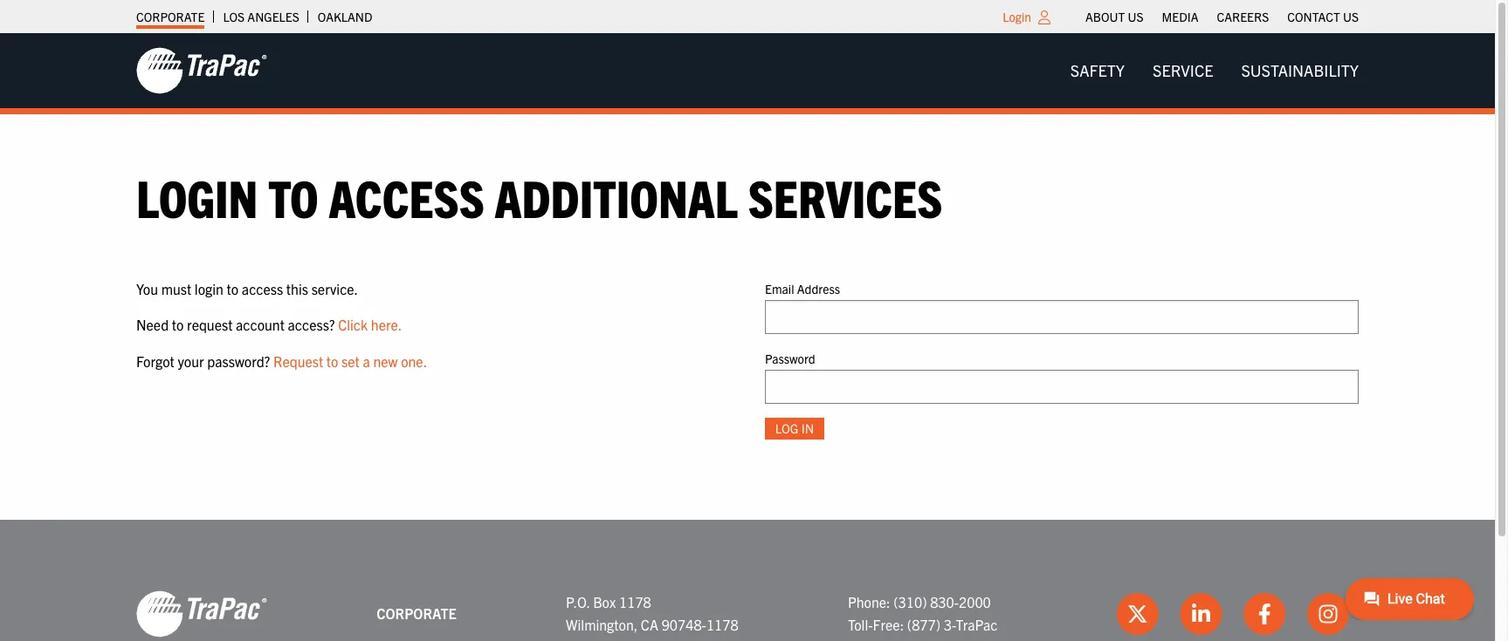 Task type: vqa. For each thing, say whether or not it's contained in the screenshot.
the right as
no



Task type: describe. For each thing, give the bounding box(es) containing it.
request
[[187, 316, 233, 334]]

about us link
[[1085, 4, 1144, 29]]

safety link
[[1056, 53, 1139, 88]]

contact
[[1287, 9, 1340, 24]]

careers link
[[1217, 4, 1269, 29]]

email address
[[765, 281, 840, 297]]

(877)
[[907, 617, 941, 634]]

p.o.
[[566, 594, 590, 612]]

los angeles link
[[223, 4, 299, 29]]

0 vertical spatial 1178
[[619, 594, 651, 612]]

access?
[[288, 316, 335, 334]]

los angeles
[[223, 9, 299, 24]]

0 vertical spatial corporate
[[136, 9, 205, 24]]

corporate link
[[136, 4, 205, 29]]

oakland
[[318, 9, 372, 24]]

forgot
[[136, 353, 174, 370]]

none submit inside login to access additional services main content
[[765, 418, 824, 440]]

service link
[[1139, 53, 1227, 88]]

you
[[136, 280, 158, 297]]

Password password field
[[765, 370, 1359, 404]]

here.
[[371, 316, 402, 334]]

password
[[765, 351, 815, 367]]

(310)
[[894, 594, 927, 612]]

contact us link
[[1287, 4, 1359, 29]]

access
[[242, 280, 283, 297]]

1 vertical spatial 1178
[[706, 617, 738, 634]]

additional
[[495, 165, 738, 229]]

one.
[[401, 353, 427, 370]]

830-
[[930, 594, 959, 612]]

contact us
[[1287, 9, 1359, 24]]

p.o. box 1178 wilmington, ca 90748-1178
[[566, 594, 738, 634]]

about us
[[1085, 9, 1144, 24]]

account
[[236, 316, 285, 334]]

safety
[[1070, 60, 1125, 80]]

us for contact us
[[1343, 9, 1359, 24]]

toll-
[[848, 617, 873, 634]]

service.
[[311, 280, 358, 297]]

request
[[273, 353, 323, 370]]

trapac
[[956, 617, 998, 634]]

angeles
[[247, 9, 299, 24]]

new
[[373, 353, 398, 370]]

you must login to access this service.
[[136, 280, 358, 297]]

box
[[593, 594, 616, 612]]



Task type: locate. For each thing, give the bounding box(es) containing it.
1 horizontal spatial corporate
[[377, 605, 456, 623]]

corporate
[[136, 9, 205, 24], [377, 605, 456, 623]]

us inside "link"
[[1343, 9, 1359, 24]]

oakland link
[[318, 4, 372, 29]]

menu bar containing safety
[[1056, 53, 1373, 88]]

media link
[[1162, 4, 1198, 29]]

1 horizontal spatial 1178
[[706, 617, 738, 634]]

address
[[797, 281, 840, 297]]

menu bar
[[1076, 4, 1368, 29], [1056, 53, 1373, 88]]

1 vertical spatial corporate
[[377, 605, 456, 623]]

corporate image
[[136, 46, 267, 95], [136, 590, 267, 639]]

need
[[136, 316, 169, 334]]

0 horizontal spatial us
[[1128, 9, 1144, 24]]

us
[[1128, 9, 1144, 24], [1343, 9, 1359, 24]]

menu bar containing about us
[[1076, 4, 1368, 29]]

click here. link
[[338, 316, 402, 334]]

2000
[[959, 594, 991, 612]]

us right about
[[1128, 9, 1144, 24]]

sustainability link
[[1227, 53, 1373, 88]]

2 corporate image from the top
[[136, 590, 267, 639]]

90748-
[[662, 617, 706, 634]]

3-
[[944, 617, 956, 634]]

about
[[1085, 9, 1125, 24]]

careers
[[1217, 9, 1269, 24]]

0 horizontal spatial 1178
[[619, 594, 651, 612]]

login to access additional services main content
[[119, 165, 1376, 468]]

login link
[[1003, 9, 1031, 24]]

1178 right ca
[[706, 617, 738, 634]]

menu bar up service
[[1076, 4, 1368, 29]]

1 us from the left
[[1128, 9, 1144, 24]]

login inside main content
[[136, 165, 258, 229]]

2 us from the left
[[1343, 9, 1359, 24]]

1178 up ca
[[619, 594, 651, 612]]

phone: (310) 830-2000 toll-free: (877) 3-trapac
[[848, 594, 998, 634]]

sustainability
[[1241, 60, 1359, 80]]

ca
[[641, 617, 658, 634]]

0 vertical spatial login
[[1003, 9, 1031, 24]]

free:
[[873, 617, 904, 634]]

footer containing p.o. box 1178
[[0, 520, 1495, 642]]

media
[[1162, 9, 1198, 24]]

footer
[[0, 520, 1495, 642]]

menu bar down careers
[[1056, 53, 1373, 88]]

1 horizontal spatial us
[[1343, 9, 1359, 24]]

Email Address text field
[[765, 300, 1359, 334]]

password?
[[207, 353, 270, 370]]

set
[[342, 353, 360, 370]]

0 horizontal spatial login
[[136, 165, 258, 229]]

los
[[223, 9, 245, 24]]

login to access additional services
[[136, 165, 942, 229]]

1 horizontal spatial login
[[1003, 9, 1031, 24]]

light image
[[1038, 10, 1051, 24]]

request to set a new one. link
[[273, 353, 427, 370]]

1 vertical spatial menu bar
[[1056, 53, 1373, 88]]

click
[[338, 316, 368, 334]]

us for about us
[[1128, 9, 1144, 24]]

email
[[765, 281, 794, 297]]

1 vertical spatial corporate image
[[136, 590, 267, 639]]

1 vertical spatial login
[[136, 165, 258, 229]]

0 vertical spatial corporate image
[[136, 46, 267, 95]]

services
[[748, 165, 942, 229]]

need to request account access? click here.
[[136, 316, 402, 334]]

0 horizontal spatial corporate
[[136, 9, 205, 24]]

wilmington,
[[566, 617, 638, 634]]

1 corporate image from the top
[[136, 46, 267, 95]]

this
[[286, 280, 308, 297]]

0 vertical spatial menu bar
[[1076, 4, 1368, 29]]

your
[[178, 353, 204, 370]]

login
[[1003, 9, 1031, 24], [136, 165, 258, 229]]

phone:
[[848, 594, 890, 612]]

to
[[268, 165, 318, 229], [227, 280, 239, 297], [172, 316, 184, 334], [326, 353, 338, 370]]

login for login link
[[1003, 9, 1031, 24]]

forgot your password? request to set a new one.
[[136, 353, 427, 370]]

access
[[329, 165, 484, 229]]

a
[[363, 353, 370, 370]]

must
[[161, 280, 191, 297]]

us right contact
[[1343, 9, 1359, 24]]

login
[[195, 280, 223, 297]]

None submit
[[765, 418, 824, 440]]

1178
[[619, 594, 651, 612], [706, 617, 738, 634]]

login for login to access additional services
[[136, 165, 258, 229]]

service
[[1153, 60, 1213, 80]]



